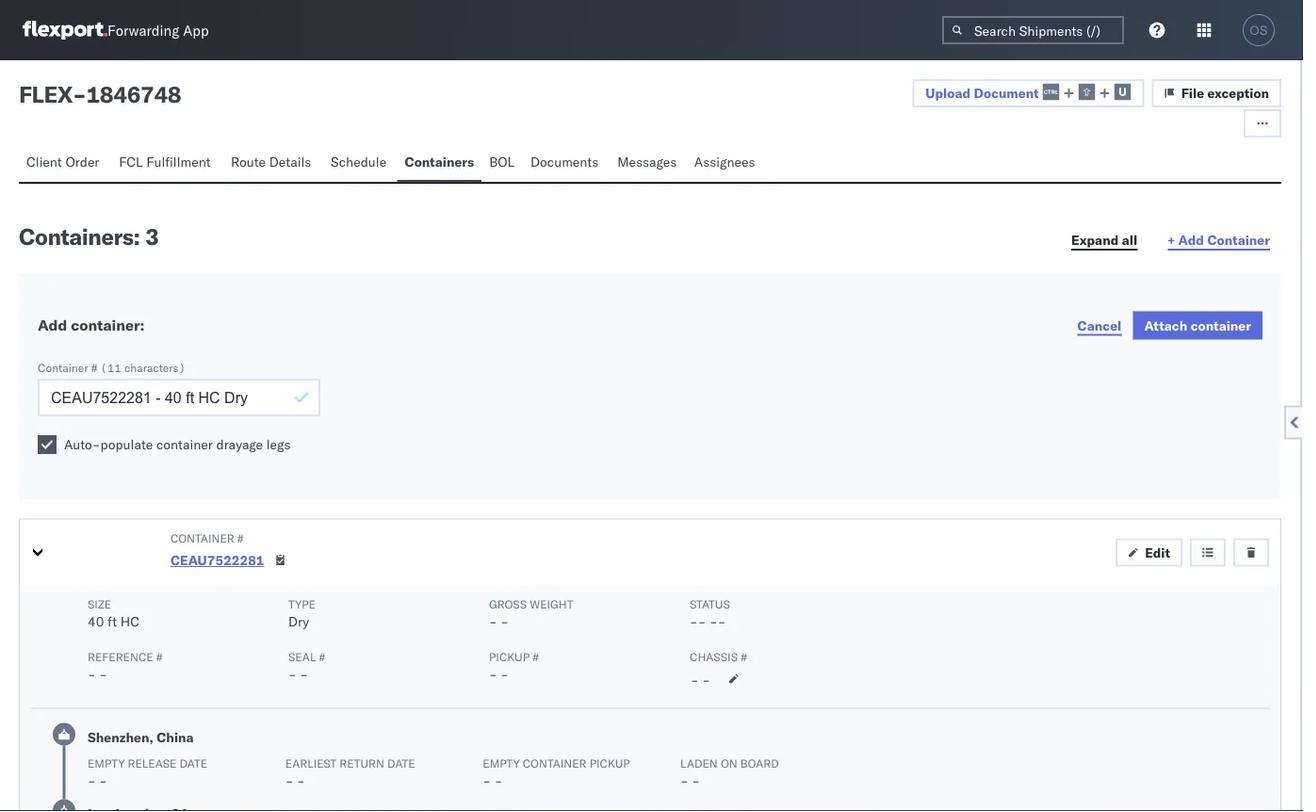 Task type: describe. For each thing, give the bounding box(es) containing it.
expand
[[1072, 232, 1119, 248]]

ceau7522281 button
[[171, 552, 264, 569]]

on
[[721, 757, 738, 771]]

seal # - -
[[288, 650, 325, 682]]

# for container # (11 characters)
[[91, 361, 97, 375]]

app
[[183, 21, 209, 39]]

+
[[1168, 232, 1175, 248]]

file exception
[[1182, 85, 1270, 101]]

add inside button
[[1179, 232, 1204, 248]]

ft
[[107, 613, 117, 630]]

add container:
[[38, 315, 145, 334]]

characters)
[[124, 361, 186, 375]]

documents button
[[523, 145, 610, 182]]

hc
[[120, 613, 139, 630]]

client
[[26, 154, 62, 170]]

file
[[1182, 85, 1205, 101]]

gross
[[489, 598, 527, 612]]

reference
[[88, 650, 153, 664]]

status
[[690, 598, 730, 612]]

# for container #
[[237, 532, 244, 546]]

forwarding app link
[[23, 21, 209, 40]]

gross weight - -
[[489, 598, 573, 630]]

assignees
[[694, 154, 755, 170]]

container for container #
[[171, 532, 234, 546]]

size
[[88, 598, 111, 612]]

assignees button
[[687, 145, 766, 182]]

attach container
[[1145, 317, 1252, 334]]

size 40 ft hc
[[88, 598, 139, 630]]

drayage
[[216, 436, 263, 453]]

earliest
[[285, 757, 337, 771]]

# for chassis #
[[741, 650, 747, 664]]

container for container # (11 characters)
[[38, 361, 88, 375]]

fcl
[[119, 154, 143, 170]]

auto-populate container drayage legs
[[64, 436, 291, 453]]

document
[[974, 84, 1039, 101]]

documents
[[531, 154, 599, 170]]

china
[[157, 729, 194, 746]]

date for earliest return date - -
[[387, 757, 415, 771]]

cancel
[[1078, 317, 1122, 334]]

laden on board - -
[[680, 757, 779, 789]]

type dry
[[288, 598, 316, 630]]

seal
[[288, 650, 316, 664]]

reference # - -
[[88, 650, 163, 682]]

empty for empty container pickup - -
[[483, 757, 520, 771]]

weight
[[530, 598, 573, 612]]

empty container pickup - -
[[483, 757, 630, 789]]

chassis #
[[690, 650, 747, 664]]

empty release date - -
[[88, 757, 207, 789]]

auto-
[[64, 436, 100, 453]]

board
[[741, 757, 779, 771]]

3
[[145, 222, 159, 251]]

fcl fulfillment button
[[111, 145, 223, 182]]

1846748
[[86, 80, 181, 108]]

shenzhen, china
[[88, 729, 194, 746]]

containers
[[405, 154, 474, 170]]

shenzhen,
[[88, 729, 153, 746]]

container inside button
[[1208, 232, 1270, 248]]

route details button
[[223, 145, 323, 182]]

container # (11 characters)
[[38, 361, 186, 375]]

# for pickup # - -
[[533, 650, 539, 664]]

expand all
[[1072, 232, 1138, 248]]

attach container button
[[1133, 311, 1263, 340]]

schedule
[[331, 154, 387, 170]]

type
[[288, 598, 316, 612]]

flex
[[19, 80, 73, 108]]

fcl fulfillment
[[119, 154, 211, 170]]

# for reference # - -
[[156, 650, 163, 664]]

container for attach container
[[1191, 317, 1252, 334]]



Task type: vqa. For each thing, say whether or not it's contained in the screenshot.
Add container:
yes



Task type: locate. For each thing, give the bounding box(es) containing it.
+ add container
[[1168, 232, 1270, 248]]

# right pickup
[[533, 650, 539, 664]]

container #
[[171, 532, 244, 546]]

all
[[1122, 232, 1138, 248]]

pickup # - -
[[489, 650, 539, 682]]

container inside empty container pickup - -
[[523, 757, 587, 771]]

legs
[[266, 436, 291, 453]]

upload
[[926, 84, 971, 101]]

2 vertical spatial container
[[171, 532, 234, 546]]

1 vertical spatial add
[[38, 315, 67, 334]]

# inside seal # - -
[[319, 650, 325, 664]]

2 vertical spatial container
[[523, 757, 587, 771]]

1 empty from the left
[[88, 757, 125, 771]]

pickup
[[590, 757, 630, 771]]

date
[[180, 757, 207, 771], [387, 757, 415, 771]]

container left (11
[[38, 361, 88, 375]]

dry
[[288, 613, 309, 630]]

2 horizontal spatial container
[[1208, 232, 1270, 248]]

containers:
[[19, 222, 140, 251]]

schedule button
[[323, 145, 397, 182]]

laden
[[680, 757, 718, 771]]

1 horizontal spatial empty
[[483, 757, 520, 771]]

1 horizontal spatial date
[[387, 757, 415, 771]]

add
[[1179, 232, 1204, 248], [38, 315, 67, 334]]

container down ceau7522281 text field
[[156, 436, 213, 453]]

upload document button
[[913, 79, 1145, 107]]

empty inside empty container pickup - -
[[483, 757, 520, 771]]

bol
[[489, 154, 515, 170]]

empty inside empty release date - -
[[88, 757, 125, 771]]

pickup
[[489, 650, 530, 664]]

exception
[[1208, 85, 1270, 101]]

client order
[[26, 154, 99, 170]]

add right '+'
[[1179, 232, 1204, 248]]

empty for empty release date - -
[[88, 757, 125, 771]]

# inside reference # - -
[[156, 650, 163, 664]]

order
[[65, 154, 99, 170]]

populate
[[100, 436, 153, 453]]

container:
[[71, 315, 145, 334]]

1 date from the left
[[180, 757, 207, 771]]

fulfillment
[[146, 154, 211, 170]]

(11
[[100, 361, 121, 375]]

0 horizontal spatial empty
[[88, 757, 125, 771]]

2 empty from the left
[[483, 757, 520, 771]]

return
[[340, 757, 384, 771]]

messages button
[[610, 145, 687, 182]]

0 horizontal spatial container
[[38, 361, 88, 375]]

0 horizontal spatial add
[[38, 315, 67, 334]]

empty
[[88, 757, 125, 771], [483, 757, 520, 771]]

earliest return date - -
[[285, 757, 415, 789]]

- -
[[691, 672, 711, 688]]

40
[[88, 613, 104, 630]]

route
[[231, 154, 266, 170]]

messages
[[618, 154, 677, 170]]

os
[[1250, 23, 1268, 37]]

ceau7522281
[[171, 552, 264, 569]]

# right seal
[[319, 650, 325, 664]]

1 vertical spatial container
[[38, 361, 88, 375]]

1 horizontal spatial add
[[1179, 232, 1204, 248]]

expand all button
[[1060, 227, 1149, 255]]

containers button
[[397, 145, 482, 182]]

2 date from the left
[[387, 757, 415, 771]]

edit button
[[1116, 539, 1183, 567]]

chassis
[[690, 650, 738, 664]]

client order button
[[19, 145, 111, 182]]

flex - 1846748
[[19, 80, 181, 108]]

forwarding app
[[107, 21, 209, 39]]

status -- --
[[690, 598, 730, 630]]

# right the chassis
[[741, 650, 747, 664]]

0 vertical spatial container
[[1208, 232, 1270, 248]]

-
[[73, 80, 86, 108], [489, 613, 497, 630], [501, 613, 509, 630], [690, 613, 698, 630], [698, 613, 706, 630], [710, 613, 718, 630], [718, 613, 726, 630], [88, 666, 96, 682], [99, 666, 107, 682], [288, 666, 297, 682], [300, 666, 308, 682], [489, 666, 497, 682], [501, 666, 509, 682], [691, 672, 699, 688], [702, 672, 711, 688], [88, 772, 96, 789], [99, 772, 107, 789], [285, 772, 293, 789], [297, 772, 305, 789], [483, 772, 491, 789], [494, 772, 503, 789], [680, 772, 689, 789], [692, 772, 700, 789]]

edit
[[1145, 544, 1171, 561]]

date down china
[[180, 757, 207, 771]]

None checkbox
[[38, 435, 57, 454]]

container up ceau7522281
[[171, 532, 234, 546]]

bol button
[[482, 145, 523, 182]]

date inside empty release date - -
[[180, 757, 207, 771]]

1 horizontal spatial container
[[523, 757, 587, 771]]

route details
[[231, 154, 311, 170]]

file exception button
[[1152, 79, 1282, 107], [1152, 79, 1282, 107]]

0 horizontal spatial container
[[156, 436, 213, 453]]

0 vertical spatial add
[[1179, 232, 1204, 248]]

os button
[[1237, 8, 1281, 52]]

container right attach
[[1191, 317, 1252, 334]]

1 horizontal spatial container
[[171, 532, 234, 546]]

# inside pickup # - -
[[533, 650, 539, 664]]

release
[[128, 757, 177, 771]]

0 vertical spatial container
[[1191, 317, 1252, 334]]

add left container:
[[38, 315, 67, 334]]

container left pickup
[[523, 757, 587, 771]]

container inside button
[[1191, 317, 1252, 334]]

+ add container button
[[1157, 227, 1282, 255]]

Search Shipments (/) text field
[[942, 16, 1124, 44]]

flexport. image
[[23, 21, 107, 40]]

2 horizontal spatial container
[[1191, 317, 1252, 334]]

# left (11
[[91, 361, 97, 375]]

# for seal # - -
[[319, 650, 325, 664]]

CEAU7522281 text field
[[38, 379, 320, 417]]

containers: 3
[[19, 222, 159, 251]]

container
[[1191, 317, 1252, 334], [156, 436, 213, 453], [523, 757, 587, 771]]

# up ceau7522281 button
[[237, 532, 244, 546]]

1 vertical spatial container
[[156, 436, 213, 453]]

cancel button
[[1067, 312, 1133, 340]]

date for empty release date - -
[[180, 757, 207, 771]]

attach
[[1145, 317, 1188, 334]]

details
[[269, 154, 311, 170]]

container for empty container pickup - -
[[523, 757, 587, 771]]

# right the reference
[[156, 650, 163, 664]]

forwarding
[[107, 21, 179, 39]]

date inside earliest return date - -
[[387, 757, 415, 771]]

date right return
[[387, 757, 415, 771]]

0 horizontal spatial date
[[180, 757, 207, 771]]

upload document
[[926, 84, 1039, 101]]

container right '+'
[[1208, 232, 1270, 248]]



